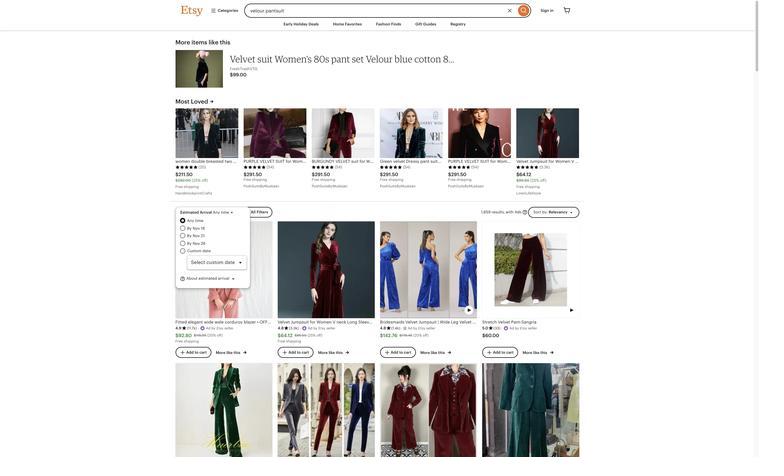 Task type: vqa. For each thing, say whether or not it's contained in the screenshot.
top social
no



Task type: describe. For each thing, give the bounding box(es) containing it.
in
[[550, 8, 554, 13]]

4 add to cart from the left
[[493, 350, 514, 355]]

early holiday deals link
[[279, 19, 323, 30]]

64.12 for $ 64.12 $ 85.50 (25% off) free shipping
[[281, 333, 293, 338]]

this for 92.80
[[234, 351, 240, 355]]

2 · from the left
[[300, 326, 301, 330]]

like for 64.12
[[329, 351, 335, 355]]

about estimated arrival
[[185, 276, 229, 281]]

clothing
[[275, 320, 292, 325]]

(25% for 211.50
[[192, 178, 201, 183]]

$ 291.50 free shipping poshsuitsbymuskaan for purple velvet suit for women/ women pant suit/womens suit/women pant suit/business suit women/women tailored suit/womens coats suit set/ image on the left top of the page's 5 out of 5 stars image
[[244, 172, 279, 188]]

guides
[[423, 22, 436, 26]]

291.50 for 5 out of 5 stars image for the green velvet dressy pant suits for women wedding guest/women formal suit/custom business/prom 2 piece suits for women and girls image
[[383, 172, 398, 177]]

(54) for 5 out of 5 stars image corresponding to burgundy velvet suit for women/ girl pant suit/womens tuxedo /women pant suit/business suit women/women tailored suit/womens coats suit set/ image
[[335, 165, 342, 169]]

more like this for 64.12
[[318, 351, 344, 355]]

this for 64.12
[[336, 351, 343, 355]]

product video element for $ 142.76 $ 178.45 (20% off)
[[380, 221, 477, 318]]

vintage 1970s burgundy velvet 3-piece pant suit by one main place - xs image
[[380, 363, 477, 457]]

85.50 for $ 64.12 $ 85.50 (25% off) free shipping
[[297, 334, 307, 338]]

b for 64.12
[[313, 326, 316, 330]]

fashion finds
[[376, 22, 401, 26]]

21
[[201, 234, 205, 238]]

a for 92.80
[[206, 326, 208, 330]]

y for 64.12
[[316, 326, 318, 330]]

sort
[[533, 210, 541, 214]]

all filters button
[[240, 207, 273, 218]]

select an estimated delivery date option group
[[180, 218, 247, 270]]

add to cart button for 92.80
[[175, 347, 211, 358]]

more for 92.80
[[216, 351, 225, 355]]

4 · from the left
[[501, 326, 503, 330]]

home
[[333, 22, 344, 26]]

about
[[186, 276, 198, 281]]

b for 142.76
[[413, 326, 416, 330]]

most
[[175, 98, 190, 105]]

by:
[[542, 210, 548, 214]]

women double breasted two piece suit in velvet in emerald green /emerald green/two piece suit/top/womens suit/women's suit set/wedding suit. image
[[175, 108, 238, 158]]

cart for 64.12
[[302, 350, 309, 355]]

5 out of 5 stars image for the green velvet dressy pant suits for women wedding guest/women formal suit/custom business/prom 2 piece suits for women and girls image
[[380, 165, 402, 169]]

off) for $ 92.80 $ 115.99 (20% off) free shipping
[[217, 334, 223, 338]]

4 etsy from the left
[[520, 326, 527, 330]]

add for 64.12
[[288, 350, 296, 355]]

add to cart button for 64.12
[[278, 347, 314, 358]]

custom
[[187, 249, 202, 253]]

sign in
[[541, 8, 554, 13]]

early holiday deals
[[284, 22, 319, 26]]

to for 142.76
[[399, 350, 403, 355]]

4 a from the left
[[510, 326, 512, 330]]

•
[[257, 320, 258, 325]]

items
[[192, 39, 207, 46]]

by for by nov 21
[[187, 234, 192, 238]]

to for 64.12
[[297, 350, 301, 355]]

a for 142.76
[[408, 326, 410, 330]]

99.00
[[233, 72, 247, 78]]

4 seller from the left
[[528, 326, 537, 330]]

92.80
[[178, 333, 192, 338]]

menu bar containing early holiday deals
[[170, 18, 585, 31]]

(33)
[[494, 326, 500, 330]]

4 d from the left
[[512, 326, 514, 330]]

sign
[[541, 8, 549, 13]]

seller for 64.12
[[326, 326, 336, 330]]

1,659 results,
[[481, 210, 505, 214]]

early
[[284, 22, 293, 26]]

1 vertical spatial (3.3k)
[[289, 326, 299, 330]]

142.76
[[383, 333, 397, 338]]

poshsuitsbymuskaan for 5 out of 5 stars image for the green velvet dressy pant suits for women wedding guest/women formal suit/custom business/prom 2 piece suits for women and girls image
[[380, 184, 416, 188]]

all filters
[[251, 210, 268, 214]]

5 out of 5 stars image for purple velvet suit for women/ women pant suit/womens suit/women pant suit/business suit women/women tailored suit/womens coats suit set/ image on the left top of the page
[[244, 165, 266, 169]]

$ 60.00
[[482, 333, 499, 338]]

arrival
[[218, 276, 229, 281]]

velvet suit women's 80s pant set velour blue cotton 80s sport suit pajamas style set velour pantsuit blue velvet pantsuit athletic suit image
[[175, 50, 223, 88]]

pick
[[192, 226, 200, 230]]

5 out of 5 stars image for burgundy velvet suit for women/ girl pant suit/womens tuxedo /women pant suit/business suit women/women tailored suit/womens coats suit set/ image
[[312, 165, 334, 169]]

any inside select an estimated delivery date option group
[[187, 219, 194, 223]]

1 horizontal spatial time
[[221, 210, 229, 215]]

velvet
[[498, 320, 510, 325]]

5.0
[[482, 326, 488, 330]]

deals
[[309, 22, 319, 26]]

282.00
[[178, 178, 191, 183]]

211.50
[[178, 172, 193, 177]]

wide
[[204, 320, 214, 325]]

handblockprintcrafts
[[175, 191, 212, 195]]

arrival
[[200, 210, 212, 215]]

stretch velvet pant-sangria
[[482, 320, 537, 325]]

pant-
[[511, 320, 521, 325]]

4 to from the left
[[502, 350, 505, 355]]

60.00
[[485, 333, 499, 338]]

with ads
[[506, 210, 522, 214]]

add for 92.80
[[186, 350, 194, 355]]

like for 142.76
[[431, 351, 437, 355]]

registry
[[451, 22, 466, 26]]

banner containing categories
[[170, 0, 585, 18]]

4.9
[[175, 326, 181, 330]]

b for 92.80
[[211, 326, 214, 330]]

any time link
[[187, 218, 247, 224]]

relevancy
[[549, 210, 568, 214]]

a for 64.12
[[308, 326, 310, 330]]

$ 92.80 $ 115.99 (20% off) free shipping
[[175, 333, 223, 344]]

4 a d b y etsy seller from the left
[[510, 326, 537, 330]]

gift guides link
[[411, 19, 441, 30]]

y for 142.76
[[415, 326, 417, 330]]

gift guides
[[415, 22, 436, 26]]

(11.7k)
[[187, 326, 197, 330]]

off) for $ 142.76 $ 178.45 (20% off)
[[423, 334, 429, 338]]

$ 64.12 $ 85.50 (25% off) free shipping
[[278, 333, 322, 344]]

purple velvet suit for women/ women pant suit/womens suit/women pant suit/business suit women/women tailored suit/womens coats suit set/ image
[[244, 108, 307, 158]]

0 horizontal spatial velvet jumpsuit for women v neck long sleeves velvet romper wide leg jumpsuit fall winter jumpsuit with belt overalls plus size clothing r58 image
[[278, 221, 375, 318]]

(54) for 5 out of 5 stars image for the green velvet dressy pant suits for women wedding guest/women formal suit/custom business/prom 2 piece suits for women and girls image
[[403, 165, 410, 169]]

off) for $ 211.50 $ 282.00 (25% off) free shipping handblockprintcrafts
[[202, 178, 208, 183]]

$ 211.50 $ 282.00 (25% off) free shipping handblockprintcrafts
[[175, 172, 212, 195]]

off) for $ 64.12 $ 85.50 (25% off) free shipping linenlifestore
[[540, 178, 546, 183]]

free inside '$ 64.12 $ 85.50 (25% off) free shipping'
[[278, 339, 285, 344]]

categories button
[[206, 5, 243, 16]]

women's velvet 2 piece suit office lady business blazer&pants double breasted wedding image
[[175, 363, 272, 457]]

etsy for 92.80
[[217, 326, 224, 330]]

wale
[[215, 320, 224, 325]]

about estimated arrival button
[[180, 273, 241, 284]]

loved
[[191, 98, 208, 105]]

by for by nov 18
[[187, 226, 192, 231]]

custom date
[[187, 249, 211, 253]]

cart for 142.76
[[404, 350, 411, 355]]

any time
[[187, 219, 203, 223]]

6 5 out of 5 stars image from the left
[[516, 165, 539, 169]]

shipping inside $ 92.80 $ 115.99 (20% off) free shipping
[[184, 339, 199, 344]]

by for by nov 28
[[187, 241, 192, 246]]

etsy for 142.76
[[418, 326, 425, 330]]

nov for 21
[[193, 234, 200, 238]]

free inside $ 211.50 $ 282.00 (25% off) free shipping handblockprintcrafts
[[175, 185, 183, 189]]

poshsuitsbymuskaan for purple velvet suit for women/ women pant suit/womens suit/women pant suit/business suit women/women tailored suit/womens coats suit set/ image on the left top of the page's 5 out of 5 stars image
[[244, 184, 279, 188]]

most loved
[[175, 98, 208, 105]]

shipping inside '$ 64.12 $ 85.50 (25% off) free shipping'
[[286, 339, 301, 344]]

more for 142.76
[[420, 351, 430, 355]]

1 · from the left
[[198, 326, 199, 330]]

by nov 18 link
[[187, 226, 247, 231]]

gift
[[415, 22, 422, 26]]

fitted elegant wide wale corduroy blazer • offon clothing
[[175, 320, 292, 325]]

add to cart for 92.80
[[186, 350, 207, 355]]

cart for 92.80
[[199, 350, 207, 355]]

4 more like this from the left
[[523, 351, 548, 355]]

registry link
[[446, 19, 470, 30]]

most loved link
[[175, 97, 215, 106]]

4.8 for 142.76
[[380, 326, 386, 330]]

(20% for 92.80
[[207, 334, 216, 338]]

home favorites link
[[329, 19, 366, 30]]

product video element for $ 60.00
[[482, 221, 579, 318]]

offon
[[260, 320, 274, 325]]

178.45
[[402, 334, 412, 338]]

5 out of 5 stars image for purple velvet suit for women/ women pant suit/womens tuxedo /women pant suit/business suit women/women tailored suit/womens coats suit set/ image
[[448, 165, 470, 169]]



Task type: locate. For each thing, give the bounding box(es) containing it.
0 horizontal spatial any
[[187, 219, 194, 223]]

4 add to cart button from the left
[[482, 347, 518, 358]]

time
[[221, 210, 229, 215], [195, 219, 203, 223]]

64.12 up linenlifestore
[[519, 172, 531, 177]]

add to cart for 64.12
[[288, 350, 309, 355]]

etsy's
[[181, 226, 191, 230]]

1 (54) from the left
[[267, 165, 274, 169]]

b down pant-
[[515, 326, 517, 330]]

nov
[[193, 226, 200, 231], [193, 234, 200, 238], [193, 241, 200, 246]]

4 y from the left
[[517, 326, 519, 330]]

1 cart from the left
[[199, 350, 207, 355]]

add down $ 92.80 $ 115.99 (20% off) free shipping
[[186, 350, 194, 355]]

menu bar
[[170, 18, 585, 31]]

2 y from the left
[[316, 326, 318, 330]]

stretch
[[482, 320, 497, 325]]

add down 142.76
[[391, 350, 398, 355]]

· up '$ 64.12 $ 85.50 (25% off) free shipping' at the left bottom of the page
[[300, 326, 301, 330]]

·
[[198, 326, 199, 330], [300, 326, 301, 330], [401, 326, 402, 330], [501, 326, 503, 330]]

1 5 out of 5 stars image from the left
[[175, 165, 198, 169]]

1 4.8 from the left
[[278, 326, 284, 330]]

by down etsy's pick
[[187, 234, 192, 238]]

0 vertical spatial 64.12
[[519, 172, 531, 177]]

purple velvet suit for women/ women pant suit/womens tuxedo /women pant suit/business suit women/women tailored suit/womens coats suit set/ image
[[448, 108, 511, 158]]

add to cart button down 60.00
[[482, 347, 518, 358]]

291.50 for purple velvet suit for women/ women pant suit/womens suit/women pant suit/business suit women/women tailored suit/womens coats suit set/ image on the left top of the page's 5 out of 5 stars image
[[247, 172, 262, 177]]

nov inside 'link'
[[193, 234, 200, 238]]

add to cart down '$ 64.12 $ 85.50 (25% off) free shipping' at the left bottom of the page
[[288, 350, 309, 355]]

4.8 for 64.12
[[278, 326, 284, 330]]

2 add to cart from the left
[[288, 350, 309, 355]]

date
[[203, 249, 211, 253]]

b down "wide"
[[211, 326, 214, 330]]

fitted elegant wide wale corduroy blazer • offon clothing image
[[175, 221, 272, 318]]

5 5 out of 5 stars image from the left
[[448, 165, 470, 169]]

2 vertical spatial by
[[187, 241, 192, 246]]

1 to from the left
[[195, 350, 198, 355]]

a d b y etsy seller for 64.12
[[308, 326, 336, 330]]

64.12 inside '$ 64.12 $ 85.50 (25% off) free shipping'
[[281, 333, 293, 338]]

1 more like this link from the left
[[216, 349, 247, 356]]

to for 92.80
[[195, 350, 198, 355]]

more like this link for 142.76
[[420, 349, 451, 356]]

2 a d b y etsy seller from the left
[[308, 326, 336, 330]]

4.8
[[278, 326, 284, 330], [380, 326, 386, 330]]

this for 142.76
[[438, 351, 445, 355]]

(20% right 178.45
[[413, 334, 422, 338]]

4 cart from the left
[[506, 350, 514, 355]]

off)
[[202, 178, 208, 183], [540, 178, 546, 183], [217, 334, 223, 338], [317, 334, 322, 338], [423, 334, 429, 338]]

2 add to cart button from the left
[[278, 347, 314, 358]]

nov for 18
[[193, 226, 200, 231]]

2 cart from the left
[[302, 350, 309, 355]]

etsy's pick
[[181, 226, 200, 230]]

2 horizontal spatial (25%
[[530, 178, 539, 183]]

product video element
[[380, 221, 477, 318], [482, 221, 579, 318]]

4 b from the left
[[515, 326, 517, 330]]

b up '$ 64.12 $ 85.50 (25% off) free shipping' at the left bottom of the page
[[313, 326, 316, 330]]

more
[[175, 39, 190, 46], [216, 351, 225, 355], [318, 351, 328, 355], [420, 351, 430, 355], [523, 351, 532, 355]]

0 horizontal spatial (3.3k)
[[289, 326, 299, 330]]

seller
[[224, 326, 234, 330], [326, 326, 336, 330], [426, 326, 435, 330], [528, 326, 537, 330]]

1 vertical spatial velvet jumpsuit for women v neck long sleeves velvet romper wide leg jumpsuit fall winter jumpsuit with belt overalls plus size clothing r58 image
[[278, 221, 375, 318]]

seller for 92.80
[[224, 326, 234, 330]]

1 d from the left
[[208, 326, 211, 330]]

2 nov from the top
[[193, 234, 200, 238]]

all
[[251, 210, 256, 214]]

2 4.8 from the left
[[380, 326, 386, 330]]

add to cart for 142.76
[[391, 350, 411, 355]]

shipping
[[252, 178, 267, 182], [320, 178, 335, 182], [388, 178, 404, 182], [457, 178, 472, 182], [184, 185, 199, 189], [525, 185, 540, 189], [184, 339, 199, 344], [286, 339, 301, 344]]

1 add from the left
[[186, 350, 194, 355]]

2 (20% from the left
[[413, 334, 422, 338]]

3 a d b y etsy seller from the left
[[408, 326, 435, 330]]

velvet jumpsuit for women v neck long sleeves velvet romper wide leg jumpsuit fall winter jumpsuit with belt overalls plus size clothing r58 image
[[516, 108, 579, 158], [278, 221, 375, 318]]

0 vertical spatial by
[[187, 226, 192, 231]]

this
[[220, 39, 230, 46], [234, 351, 240, 355], [336, 351, 343, 355], [438, 351, 445, 355], [541, 351, 547, 355]]

0 horizontal spatial time
[[195, 219, 203, 223]]

3 d from the left
[[410, 326, 412, 330]]

2 by from the top
[[187, 234, 192, 238]]

add to cart button for 142.76
[[380, 347, 416, 358]]

None search field
[[244, 4, 531, 18]]

burgundy velvet suit for women/ girl pant suit/womens tuxedo /women pant suit/business suit women/women tailored suit/womens coats suit set/ image
[[312, 108, 375, 158]]

(25% for 64.12
[[530, 178, 539, 183]]

0 vertical spatial (3.3k)
[[540, 165, 550, 169]]

0 vertical spatial time
[[221, 210, 229, 215]]

85.50
[[519, 178, 529, 183], [297, 334, 307, 338]]

1 vertical spatial 64.12
[[281, 333, 293, 338]]

blazer
[[244, 320, 256, 325]]

64.12 down 'clothing'
[[281, 333, 293, 338]]

(3.3k)
[[540, 165, 550, 169], [289, 326, 299, 330]]

favorites
[[345, 22, 362, 26]]

0 vertical spatial nov
[[193, 226, 200, 231]]

2 to from the left
[[297, 350, 301, 355]]

4 291.50 from the left
[[451, 172, 467, 177]]

freshtrashvtg
[[230, 67, 257, 71]]

add
[[186, 350, 194, 355], [288, 350, 296, 355], [391, 350, 398, 355], [493, 350, 501, 355]]

add to cart button down '$ 64.12 $ 85.50 (25% off) free shipping' at the left bottom of the page
[[278, 347, 314, 358]]

Search for anything text field
[[244, 4, 517, 18]]

2 more like this link from the left
[[318, 349, 349, 356]]

1 vertical spatial time
[[195, 219, 203, 223]]

d down pant-
[[512, 326, 514, 330]]

poshsuitsbymuskaan
[[244, 184, 279, 188], [312, 184, 347, 188], [380, 184, 416, 188], [448, 184, 484, 188]]

3 (54) from the left
[[403, 165, 410, 169]]

more items like this
[[175, 39, 230, 46]]

1 nov from the top
[[193, 226, 200, 231]]

0 vertical spatial 85.50
[[519, 178, 529, 183]]

(3.3k) up $ 64.12 $ 85.50 (25% off) free shipping linenlifestore
[[540, 165, 550, 169]]

fitted
[[175, 320, 187, 325]]

d up '$ 64.12 $ 85.50 (25% off) free shipping' at the left bottom of the page
[[310, 326, 313, 330]]

3 more like this from the left
[[420, 351, 446, 355]]

3 a from the left
[[408, 326, 410, 330]]

etsy up $ 142.76 $ 178.45 (20% off)
[[418, 326, 425, 330]]

$ 291.50 free shipping poshsuitsbymuskaan for purple velvet suit for women/ women pant suit/womens tuxedo /women pant suit/business suit women/women tailored suit/womens coats suit set/ image 5 out of 5 stars image
[[448, 172, 484, 188]]

any up etsy's pick
[[187, 219, 194, 223]]

0 vertical spatial any
[[213, 210, 220, 215]]

etsy down 'wale'
[[217, 326, 224, 330]]

1 horizontal spatial any
[[213, 210, 220, 215]]

0 horizontal spatial product video element
[[380, 221, 477, 318]]

64.12 inside $ 64.12 $ 85.50 (25% off) free shipping linenlifestore
[[519, 172, 531, 177]]

$ 291.50 free shipping poshsuitsbymuskaan for 5 out of 5 stars image corresponding to burgundy velvet suit for women/ girl pant suit/womens tuxedo /women pant suit/business suit women/women tailored suit/womens coats suit set/ image
[[312, 172, 347, 188]]

1 horizontal spatial (20%
[[413, 334, 422, 338]]

shipping inside $ 211.50 $ 282.00 (25% off) free shipping handblockprintcrafts
[[184, 185, 199, 189]]

2 291.50 from the left
[[315, 172, 330, 177]]

poshsuitsbymuskaan for 5 out of 5 stars image corresponding to burgundy velvet suit for women/ girl pant suit/womens tuxedo /women pant suit/business suit women/women tailored suit/womens coats suit set/ image
[[312, 184, 347, 188]]

3 by from the top
[[187, 241, 192, 246]]

1 by from the top
[[187, 226, 192, 231]]

$ 291.50 free shipping poshsuitsbymuskaan for 5 out of 5 stars image for the green velvet dressy pant suits for women wedding guest/women formal suit/custom business/prom 2 piece suits for women and girls image
[[380, 172, 416, 188]]

by nov 28
[[187, 241, 205, 246]]

1 horizontal spatial product video element
[[482, 221, 579, 318]]

time up pick
[[195, 219, 203, 223]]

1 more like this from the left
[[216, 351, 241, 355]]

elegant
[[188, 320, 203, 325]]

green velvet 1970s 'montgomery ward' bell bottom suit image
[[482, 363, 579, 457]]

any up "any time" link
[[213, 210, 220, 215]]

0 horizontal spatial (25%
[[192, 178, 201, 183]]

more like this for 92.80
[[216, 351, 241, 355]]

add to cart button down $ 142.76 $ 178.45 (20% off)
[[380, 347, 416, 358]]

(54) for purple velvet suit for women/ women pant suit/womens suit/women pant suit/business suit women/women tailored suit/womens coats suit set/ image on the left top of the page's 5 out of 5 stars image
[[267, 165, 274, 169]]

3 etsy from the left
[[418, 326, 425, 330]]

nov for 28
[[193, 241, 200, 246]]

off) for $ 64.12 $ 85.50 (25% off) free shipping
[[317, 334, 322, 338]]

1 horizontal spatial 4.8
[[380, 326, 386, 330]]

2 add from the left
[[288, 350, 296, 355]]

d
[[208, 326, 211, 330], [310, 326, 313, 330], [410, 326, 412, 330], [512, 326, 514, 330]]

time up "any time" link
[[221, 210, 229, 215]]

1 y from the left
[[214, 326, 216, 330]]

fashion
[[376, 22, 390, 26]]

linenlifestore
[[516, 191, 541, 195]]

stretch velvet pant-sangria image
[[482, 221, 579, 318]]

(25% inside $ 211.50 $ 282.00 (25% off) free shipping handblockprintcrafts
[[192, 178, 201, 183]]

y for 92.80
[[214, 326, 216, 330]]

2 (54) from the left
[[335, 165, 342, 169]]

(20% inside $ 92.80 $ 115.99 (20% off) free shipping
[[207, 334, 216, 338]]

add to cart down $ 142.76 $ 178.45 (20% off)
[[391, 350, 411, 355]]

1 vertical spatial nov
[[193, 234, 200, 238]]

(25% inside '$ 64.12 $ 85.50 (25% off) free shipping'
[[308, 334, 316, 338]]

2 poshsuitsbymuskaan from the left
[[312, 184, 347, 188]]

64.12
[[519, 172, 531, 177], [281, 333, 293, 338]]

$ 142.76 $ 178.45 (20% off)
[[380, 333, 429, 338]]

a down 'stretch velvet pant-sangria'
[[510, 326, 512, 330]]

free inside $ 64.12 $ 85.50 (25% off) free shipping linenlifestore
[[516, 185, 524, 189]]

291.50 for 5 out of 5 stars image corresponding to burgundy velvet suit for women/ girl pant suit/womens tuxedo /women pant suit/business suit women/women tailored suit/womens coats suit set/ image
[[315, 172, 330, 177]]

d for 142.76
[[410, 326, 412, 330]]

add down '$ 64.12 $ 85.50 (25% off) free shipping' at the left bottom of the page
[[288, 350, 296, 355]]

add to cart down 60.00
[[493, 350, 514, 355]]

64.12 for $ 64.12 $ 85.50 (25% off) free shipping linenlifestore
[[519, 172, 531, 177]]

sign in button
[[536, 5, 558, 16]]

a d b y etsy seller up 178.45
[[408, 326, 435, 330]]

banner
[[170, 0, 585, 18]]

0 horizontal spatial 85.50
[[297, 334, 307, 338]]

5 out of 5 stars image for women double breasted two piece suit in velvet in emerald green /emerald green/two piece suit/top/womens suit/women's suit set/wedding suit. image
[[175, 165, 198, 169]]

0 vertical spatial velvet jumpsuit for women v neck long sleeves velvet romper wide leg jumpsuit fall winter jumpsuit with belt overalls plus size clothing r58 image
[[516, 108, 579, 158]]

by up custom
[[187, 241, 192, 246]]

1 poshsuitsbymuskaan from the left
[[244, 184, 279, 188]]

4 add from the left
[[493, 350, 501, 355]]

fashion finds link
[[372, 19, 406, 30]]

2 product video element from the left
[[482, 221, 579, 318]]

home favorites
[[333, 22, 362, 26]]

1 vertical spatial any
[[187, 219, 194, 223]]

green velvet dressy pant suits for women wedding guest/women formal suit/custom business/prom 2 piece suits for women and girls image
[[380, 108, 443, 158]]

a d b y etsy seller down sangria
[[510, 326, 537, 330]]

a down "wide"
[[206, 326, 208, 330]]

3 add to cart button from the left
[[380, 347, 416, 358]]

y down pant-
[[517, 326, 519, 330]]

28
[[201, 241, 205, 246]]

3 cart from the left
[[404, 350, 411, 355]]

add to cart button down $ 92.80 $ 115.99 (20% off) free shipping
[[175, 347, 211, 358]]

4 5 out of 5 stars image from the left
[[380, 165, 402, 169]]

d for 92.80
[[208, 326, 211, 330]]

3 to from the left
[[399, 350, 403, 355]]

holiday
[[294, 22, 308, 26]]

2 $ 291.50 free shipping poshsuitsbymuskaan from the left
[[312, 172, 347, 188]]

$ inside freshtrashvtg $ 99.00
[[230, 72, 233, 78]]

nov left 18
[[193, 226, 200, 231]]

2 seller from the left
[[326, 326, 336, 330]]

3 b from the left
[[413, 326, 416, 330]]

freshtrashvtg $ 99.00
[[230, 67, 257, 78]]

any
[[213, 210, 220, 215], [187, 219, 194, 223]]

corduroy
[[225, 320, 243, 325]]

3 291.50 from the left
[[383, 172, 398, 177]]

add for 142.76
[[391, 350, 398, 355]]

3 $ 291.50 free shipping poshsuitsbymuskaan from the left
[[380, 172, 416, 188]]

off) inside $ 142.76 $ 178.45 (20% off)
[[423, 334, 429, 338]]

(54) for purple velvet suit for women/ women pant suit/womens tuxedo /women pant suit/business suit women/women tailored suit/womens coats suit set/ image 5 out of 5 stars image
[[471, 165, 479, 169]]

18
[[201, 226, 205, 231]]

1 291.50 from the left
[[247, 172, 262, 177]]

y down 'wale'
[[214, 326, 216, 330]]

85.50 for $ 64.12 $ 85.50 (25% off) free shipping linenlifestore
[[519, 178, 529, 183]]

shipping inside $ 64.12 $ 85.50 (25% off) free shipping linenlifestore
[[525, 185, 540, 189]]

1 horizontal spatial 85.50
[[519, 178, 529, 183]]

cart
[[199, 350, 207, 355], [302, 350, 309, 355], [404, 350, 411, 355], [506, 350, 514, 355]]

4 (54) from the left
[[471, 165, 479, 169]]

to
[[195, 350, 198, 355], [297, 350, 301, 355], [399, 350, 403, 355], [502, 350, 505, 355]]

a d b y etsy seller down 'wale'
[[206, 326, 234, 330]]

by inside by nov 28 link
[[187, 241, 192, 246]]

1 vertical spatial 85.50
[[297, 334, 307, 338]]

off) inside '$ 64.12 $ 85.50 (25% off) free shipping'
[[317, 334, 322, 338]]

filters
[[257, 210, 268, 214]]

more like this link for 92.80
[[216, 349, 247, 356]]

by inside "by nov 21" 'link'
[[187, 234, 192, 238]]

none search field inside banner
[[244, 4, 531, 18]]

d down "wide"
[[208, 326, 211, 330]]

poshsuitsbymuskaan for purple velvet suit for women/ women pant suit/womens tuxedo /women pant suit/business suit women/women tailored suit/womens coats suit set/ image 5 out of 5 stars image
[[448, 184, 484, 188]]

2 b from the left
[[313, 326, 316, 330]]

(54)
[[267, 165, 274, 169], [335, 165, 342, 169], [403, 165, 410, 169], [471, 165, 479, 169]]

add down 60.00
[[493, 350, 501, 355]]

4.8 up 142.76
[[380, 326, 386, 330]]

a up 178.45
[[408, 326, 410, 330]]

(20%
[[207, 334, 216, 338], [413, 334, 422, 338]]

silver gray/ red/ blue velvet pantsuit, designer woman suit jacket + pants slim cut deluxe for smart casual/ formal/ party event/ gift image
[[278, 363, 375, 457]]

etsy down sangria
[[520, 326, 527, 330]]

3 poshsuitsbymuskaan from the left
[[380, 184, 416, 188]]

3 add from the left
[[391, 350, 398, 355]]

85.50 inside $ 64.12 $ 85.50 (25% off) free shipping linenlifestore
[[519, 178, 529, 183]]

finds
[[391, 22, 401, 26]]

3 nov from the top
[[193, 241, 200, 246]]

$ 291.50 free shipping poshsuitsbymuskaan
[[244, 172, 279, 188], [312, 172, 347, 188], [380, 172, 416, 188], [448, 172, 484, 188]]

by nov 28 link
[[187, 241, 247, 247]]

nov left 21
[[193, 234, 200, 238]]

ads
[[515, 210, 522, 214]]

1 a d b y etsy seller from the left
[[206, 326, 234, 330]]

291.50
[[247, 172, 262, 177], [315, 172, 330, 177], [383, 172, 398, 177], [451, 172, 467, 177]]

d up 178.45
[[410, 326, 412, 330]]

1 horizontal spatial (25%
[[308, 334, 316, 338]]

by nov 18
[[187, 226, 205, 231]]

(20% right 115.99
[[207, 334, 216, 338]]

0 horizontal spatial 64.12
[[281, 333, 293, 338]]

seller for 142.76
[[426, 326, 435, 330]]

3 add to cart from the left
[[391, 350, 411, 355]]

off) inside $ 92.80 $ 115.99 (20% off) free shipping
[[217, 334, 223, 338]]

0 horizontal spatial 4.8
[[278, 326, 284, 330]]

1 horizontal spatial velvet jumpsuit for women v neck long sleeves velvet romper wide leg jumpsuit fall winter jumpsuit with belt overalls plus size clothing r58 image
[[516, 108, 579, 158]]

4.8 down 'clothing'
[[278, 326, 284, 330]]

4 more like this link from the left
[[523, 349, 554, 356]]

4 $ 291.50 free shipping poshsuitsbymuskaan from the left
[[448, 172, 484, 188]]

like for 92.80
[[226, 351, 233, 355]]

· right (11.7k)
[[198, 326, 199, 330]]

2 vertical spatial nov
[[193, 241, 200, 246]]

etsy up '$ 64.12 $ 85.50 (25% off) free shipping' at the left bottom of the page
[[318, 326, 325, 330]]

more like this for 142.76
[[420, 351, 446, 355]]

y up $ 142.76 $ 178.45 (20% off)
[[415, 326, 417, 330]]

a up '$ 64.12 $ 85.50 (25% off) free shipping' at the left bottom of the page
[[308, 326, 310, 330]]

estimated arrival any time
[[180, 210, 229, 215]]

1 (20% from the left
[[207, 334, 216, 338]]

(20% inside $ 142.76 $ 178.45 (20% off)
[[413, 334, 422, 338]]

(1.4k)
[[391, 326, 400, 330]]

(3.3k) up '$ 64.12 $ 85.50 (25% off) free shipping' at the left bottom of the page
[[289, 326, 299, 330]]

5 out of 5 stars image
[[175, 165, 198, 169], [244, 165, 266, 169], [312, 165, 334, 169], [380, 165, 402, 169], [448, 165, 470, 169], [516, 165, 539, 169]]

sort by: relevancy
[[533, 210, 568, 214]]

0 horizontal spatial (20%
[[207, 334, 216, 338]]

by nov 21 link
[[187, 233, 247, 239]]

(25%
[[192, 178, 201, 183], [530, 178, 539, 183], [308, 334, 316, 338]]

1 b from the left
[[211, 326, 214, 330]]

85.50 inside '$ 64.12 $ 85.50 (25% off) free shipping'
[[297, 334, 307, 338]]

off) inside $ 64.12 $ 85.50 (25% off) free shipping linenlifestore
[[540, 178, 546, 183]]

$ inside $ 142.76 $ 178.45 (20% off)
[[400, 334, 402, 338]]

time inside select an estimated delivery date option group
[[195, 219, 203, 223]]

d for 64.12
[[310, 326, 313, 330]]

estimated
[[180, 210, 199, 215]]

1 horizontal spatial (3.3k)
[[540, 165, 550, 169]]

3 y from the left
[[415, 326, 417, 330]]

2 d from the left
[[310, 326, 313, 330]]

· right the (1.4k) at bottom right
[[401, 326, 402, 330]]

2 5 out of 5 stars image from the left
[[244, 165, 266, 169]]

3 5 out of 5 stars image from the left
[[312, 165, 334, 169]]

1 seller from the left
[[224, 326, 234, 330]]

add to cart down $ 92.80 $ 115.99 (20% off) free shipping
[[186, 350, 207, 355]]

(20% for 142.76
[[413, 334, 422, 338]]

by left pick
[[187, 226, 192, 231]]

more for 64.12
[[318, 351, 328, 355]]

off) inside $ 211.50 $ 282.00 (25% off) free shipping handblockprintcrafts
[[202, 178, 208, 183]]

1 a from the left
[[206, 326, 208, 330]]

291.50 for purple velvet suit for women/ women pant suit/womens tuxedo /women pant suit/business suit women/women tailored suit/womens coats suit set/ image 5 out of 5 stars image
[[451, 172, 467, 177]]

3 more like this link from the left
[[420, 349, 451, 356]]

y up '$ 64.12 $ 85.50 (25% off) free shipping' at the left bottom of the page
[[316, 326, 318, 330]]

1 $ 291.50 free shipping poshsuitsbymuskaan from the left
[[244, 172, 279, 188]]

add to cart button
[[175, 347, 211, 358], [278, 347, 314, 358], [380, 347, 416, 358], [482, 347, 518, 358]]

estimated
[[199, 276, 217, 281]]

sangria
[[521, 320, 537, 325]]

· right (33)
[[501, 326, 503, 330]]

categories
[[218, 8, 238, 13]]

nov left the 28 at the bottom left of page
[[193, 241, 200, 246]]

2 a from the left
[[308, 326, 310, 330]]

b
[[211, 326, 214, 330], [313, 326, 316, 330], [413, 326, 416, 330], [515, 326, 517, 330]]

more like this link for 64.12
[[318, 349, 349, 356]]

1 add to cart button from the left
[[175, 347, 211, 358]]

(25% inside $ 64.12 $ 85.50 (25% off) free shipping linenlifestore
[[530, 178, 539, 183]]

1 vertical spatial by
[[187, 234, 192, 238]]

2 more like this from the left
[[318, 351, 344, 355]]

etsy for 64.12
[[318, 326, 325, 330]]

$
[[230, 72, 233, 78], [175, 172, 178, 177], [244, 172, 247, 177], [312, 172, 315, 177], [380, 172, 383, 177], [448, 172, 451, 177], [516, 172, 519, 177], [175, 178, 178, 183], [516, 178, 519, 183], [175, 333, 178, 338], [278, 333, 281, 338], [380, 333, 383, 338], [482, 333, 485, 338], [194, 334, 196, 338], [295, 334, 297, 338], [400, 334, 402, 338]]

1 add to cart from the left
[[186, 350, 207, 355]]

by nov 21
[[187, 234, 205, 238]]

1 etsy from the left
[[217, 326, 224, 330]]

2 etsy from the left
[[318, 326, 325, 330]]

(20)
[[199, 165, 206, 169]]

with
[[506, 210, 514, 214]]

1 product video element from the left
[[380, 221, 477, 318]]

a d b y etsy seller up '$ 64.12 $ 85.50 (25% off) free shipping' at the left bottom of the page
[[308, 326, 336, 330]]

b up $ 142.76 $ 178.45 (20% off)
[[413, 326, 416, 330]]

free inside $ 92.80 $ 115.99 (20% off) free shipping
[[175, 339, 183, 344]]

3 seller from the left
[[426, 326, 435, 330]]

a d b y etsy seller for 142.76
[[408, 326, 435, 330]]

4 poshsuitsbymuskaan from the left
[[448, 184, 484, 188]]

bridesmaids velvet jumpsuit | wide leg velvet jumpsuit | bridesmaid elegant wrap jumpsuit | royal blue one shoulder jumpsuit image
[[380, 221, 477, 318]]

1 horizontal spatial 64.12
[[519, 172, 531, 177]]

a d b y etsy seller for 92.80
[[206, 326, 234, 330]]

by inside by nov 18 link
[[187, 226, 192, 231]]

3 · from the left
[[401, 326, 402, 330]]



